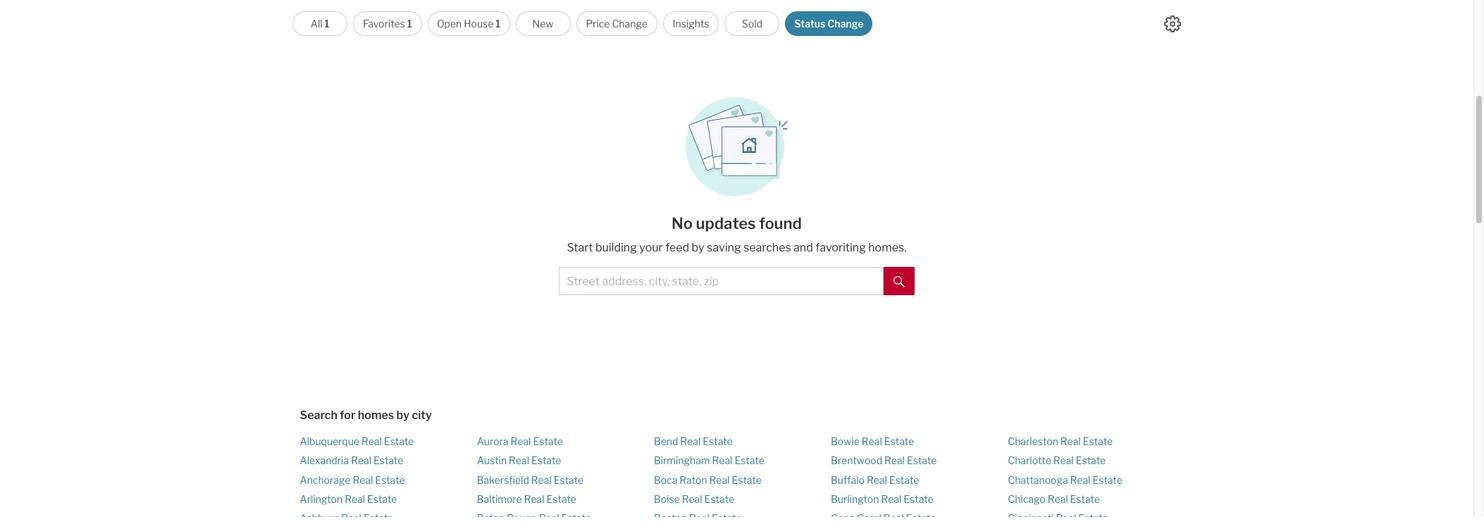 Task type: vqa. For each thing, say whether or not it's contained in the screenshot.
bend real estate
yes



Task type: locate. For each thing, give the bounding box(es) containing it.
1 for favorites 1
[[407, 18, 412, 30]]

Street address, city, state, zip search field
[[559, 267, 884, 295]]

raton
[[680, 474, 708, 486]]

estate down homes
[[384, 436, 414, 448]]

real for austin real estate
[[509, 455, 529, 467]]

Status Change radio
[[786, 11, 873, 36]]

real up austin real estate
[[511, 436, 531, 448]]

real down the "albuquerque real estate"
[[351, 455, 372, 467]]

real up charlotte real estate link
[[1061, 436, 1081, 448]]

real up burlington real estate link
[[867, 474, 888, 486]]

house
[[464, 18, 494, 30]]

1 1 from the left
[[325, 18, 330, 30]]

charleston real estate link
[[1008, 436, 1113, 448]]

1 change from the left
[[612, 18, 648, 30]]

estate up baltimore real estate link
[[554, 474, 584, 486]]

boca raton real estate link
[[654, 474, 762, 486]]

homes.
[[869, 241, 907, 255]]

1 vertical spatial by
[[397, 409, 410, 422]]

real down bakersfield real estate
[[524, 493, 545, 505]]

chicago
[[1008, 493, 1046, 505]]

bend
[[654, 436, 679, 448]]

status change
[[795, 18, 864, 30]]

chattanooga real estate
[[1008, 474, 1123, 486]]

price
[[586, 18, 610, 30]]

1 right all
[[325, 18, 330, 30]]

charlotte
[[1008, 455, 1052, 467]]

charlotte real estate link
[[1008, 455, 1106, 467]]

estate down birmingham real estate
[[732, 474, 762, 486]]

real down the alexandria real estate link at the left bottom of page
[[353, 474, 373, 486]]

0 vertical spatial by
[[692, 241, 705, 255]]

open
[[437, 18, 462, 30]]

insights
[[673, 18, 710, 30]]

estate up charlotte real estate link
[[1083, 436, 1113, 448]]

estate down charlotte real estate link
[[1093, 474, 1123, 486]]

baltimore real estate link
[[477, 493, 577, 505]]

estate
[[384, 436, 414, 448], [533, 436, 563, 448], [703, 436, 733, 448], [885, 436, 915, 448], [1083, 436, 1113, 448], [374, 455, 404, 467], [532, 455, 562, 467], [735, 455, 765, 467], [907, 455, 937, 467], [1076, 455, 1106, 467], [375, 474, 405, 486], [554, 474, 584, 486], [732, 474, 762, 486], [890, 474, 920, 486], [1093, 474, 1123, 486], [367, 493, 397, 505], [547, 493, 577, 505], [705, 493, 735, 505], [904, 493, 934, 505], [1071, 493, 1101, 505]]

estate down bakersfield real estate
[[547, 493, 577, 505]]

bakersfield real estate link
[[477, 474, 584, 486]]

charlotte real estate
[[1008, 455, 1106, 467]]

real down aurora real estate
[[509, 455, 529, 467]]

real down the buffalo real estate link
[[882, 493, 902, 505]]

estate up birmingham real estate link
[[703, 436, 733, 448]]

option group
[[293, 11, 873, 36]]

2 horizontal spatial 1
[[496, 18, 501, 30]]

bakersfield
[[477, 474, 529, 486]]

boise real estate link
[[654, 493, 735, 505]]

change right status
[[828, 18, 864, 30]]

by left city
[[397, 409, 410, 422]]

anchorage real estate link
[[300, 474, 405, 486]]

3 1 from the left
[[496, 18, 501, 30]]

estate up 'chattanooga real estate' link
[[1076, 455, 1106, 467]]

estate for anchorage real estate
[[375, 474, 405, 486]]

real for bowie real estate
[[862, 436, 883, 448]]

1 right favorites
[[407, 18, 412, 30]]

search for homes by city
[[300, 409, 432, 422]]

price change
[[586, 18, 648, 30]]

arlington real estate
[[300, 493, 397, 505]]

1 horizontal spatial change
[[828, 18, 864, 30]]

building
[[596, 241, 637, 255]]

buffalo real estate link
[[831, 474, 920, 486]]

real up boca raton real estate
[[712, 455, 733, 467]]

anchorage real estate
[[300, 474, 405, 486]]

estate down 'chattanooga real estate' link
[[1071, 493, 1101, 505]]

real down raton
[[682, 493, 703, 505]]

real down chattanooga real estate at right bottom
[[1048, 493, 1069, 505]]

start
[[567, 241, 593, 255]]

all 1
[[311, 18, 330, 30]]

real up birmingham
[[681, 436, 701, 448]]

New radio
[[516, 11, 571, 36]]

estate for charlotte real estate
[[1076, 455, 1106, 467]]

austin real estate link
[[477, 455, 562, 467]]

estate for austin real estate
[[532, 455, 562, 467]]

austin real estate
[[477, 455, 562, 467]]

1 inside favorites option
[[407, 18, 412, 30]]

real for birmingham real estate
[[712, 455, 733, 467]]

aurora real estate link
[[477, 436, 563, 448]]

birmingham real estate link
[[654, 455, 765, 467]]

baltimore
[[477, 493, 522, 505]]

estate down anchorage real estate 'link'
[[367, 493, 397, 505]]

boca raton real estate
[[654, 474, 762, 486]]

real down anchorage real estate 'link'
[[345, 493, 365, 505]]

burlington real estate link
[[831, 493, 934, 505]]

estate for brentwood real estate
[[907, 455, 937, 467]]

by
[[692, 241, 705, 255], [397, 409, 410, 422]]

real down homes
[[362, 436, 382, 448]]

estate for bowie real estate
[[885, 436, 915, 448]]

estate down the alexandria real estate link at the left bottom of page
[[375, 474, 405, 486]]

real down charlotte real estate link
[[1071, 474, 1091, 486]]

real up baltimore real estate link
[[531, 474, 552, 486]]

estate for aurora real estate
[[533, 436, 563, 448]]

by right feed
[[692, 241, 705, 255]]

brentwood real estate
[[831, 455, 937, 467]]

and
[[794, 241, 813, 255]]

estate for alexandria real estate
[[374, 455, 404, 467]]

estate up bakersfield real estate link
[[532, 455, 562, 467]]

charleston real estate
[[1008, 436, 1113, 448]]

favorites
[[363, 18, 405, 30]]

real
[[362, 436, 382, 448], [511, 436, 531, 448], [681, 436, 701, 448], [862, 436, 883, 448], [1061, 436, 1081, 448], [351, 455, 372, 467], [509, 455, 529, 467], [712, 455, 733, 467], [885, 455, 905, 467], [1054, 455, 1074, 467], [353, 474, 373, 486], [531, 474, 552, 486], [710, 474, 730, 486], [867, 474, 888, 486], [1071, 474, 1091, 486], [345, 493, 365, 505], [524, 493, 545, 505], [682, 493, 703, 505], [882, 493, 902, 505], [1048, 493, 1069, 505]]

alexandria
[[300, 455, 349, 467]]

estate up boca raton real estate
[[735, 455, 765, 467]]

1 right house
[[496, 18, 501, 30]]

estate down the "albuquerque real estate"
[[374, 455, 404, 467]]

chattanooga real estate link
[[1008, 474, 1123, 486]]

1
[[325, 18, 330, 30], [407, 18, 412, 30], [496, 18, 501, 30]]

real for buffalo real estate
[[867, 474, 888, 486]]

estate down buffalo real estate
[[904, 493, 934, 505]]

estate down boca raton real estate link
[[705, 493, 735, 505]]

change
[[612, 18, 648, 30], [828, 18, 864, 30]]

real for chicago real estate
[[1048, 493, 1069, 505]]

change right price
[[612, 18, 648, 30]]

bakersfield real estate
[[477, 474, 584, 486]]

searches
[[744, 241, 792, 255]]

0 horizontal spatial change
[[612, 18, 648, 30]]

boise real estate
[[654, 493, 735, 505]]

birmingham real estate
[[654, 455, 765, 467]]

1 for all 1
[[325, 18, 330, 30]]

real up brentwood real estate link
[[862, 436, 883, 448]]

real for baltimore real estate
[[524, 493, 545, 505]]

estate up austin real estate
[[533, 436, 563, 448]]

start building your feed by saving searches and favoriting homes.
[[567, 241, 907, 255]]

aurora real estate
[[477, 436, 563, 448]]

no
[[672, 214, 693, 233]]

1 inside all radio
[[325, 18, 330, 30]]

1 horizontal spatial by
[[692, 241, 705, 255]]

change for price change
[[612, 18, 648, 30]]

new
[[533, 18, 554, 30]]

2 change from the left
[[828, 18, 864, 30]]

feed
[[666, 241, 690, 255]]

real for chattanooga real estate
[[1071, 474, 1091, 486]]

estate up the buffalo real estate link
[[907, 455, 937, 467]]

change for status change
[[828, 18, 864, 30]]

estate down brentwood real estate
[[890, 474, 920, 486]]

real up the buffalo real estate link
[[885, 455, 905, 467]]

real up chattanooga real estate at right bottom
[[1054, 455, 1074, 467]]

real for boise real estate
[[682, 493, 703, 505]]

brentwood real estate link
[[831, 455, 937, 467]]

2 1 from the left
[[407, 18, 412, 30]]

real for charleston real estate
[[1061, 436, 1081, 448]]

0 horizontal spatial 1
[[325, 18, 330, 30]]

Price Change radio
[[576, 11, 658, 36]]

estate up brentwood real estate
[[885, 436, 915, 448]]

1 horizontal spatial 1
[[407, 18, 412, 30]]

aurora
[[477, 436, 509, 448]]

anchorage
[[300, 474, 351, 486]]

estate for boise real estate
[[705, 493, 735, 505]]



Task type: describe. For each thing, give the bounding box(es) containing it.
homes
[[358, 409, 394, 422]]

Open House radio
[[428, 11, 510, 36]]

All radio
[[293, 11, 348, 36]]

buffalo real estate
[[831, 474, 920, 486]]

albuquerque
[[300, 436, 360, 448]]

favorites 1
[[363, 18, 412, 30]]

bend real estate link
[[654, 436, 733, 448]]

estate for chicago real estate
[[1071, 493, 1101, 505]]

real for charlotte real estate
[[1054, 455, 1074, 467]]

estate for arlington real estate
[[367, 493, 397, 505]]

arlington real estate link
[[300, 493, 397, 505]]

boise
[[654, 493, 680, 505]]

estate for bend real estate
[[703, 436, 733, 448]]

1 inside open house option
[[496, 18, 501, 30]]

bend real estate
[[654, 436, 733, 448]]

charleston
[[1008, 436, 1059, 448]]

your
[[640, 241, 663, 255]]

estate for bakersfield real estate
[[554, 474, 584, 486]]

burlington
[[831, 493, 879, 505]]

chattanooga
[[1008, 474, 1069, 486]]

brentwood
[[831, 455, 883, 467]]

all
[[311, 18, 323, 30]]

open house 1
[[437, 18, 501, 30]]

estate for chattanooga real estate
[[1093, 474, 1123, 486]]

boca
[[654, 474, 678, 486]]

austin
[[477, 455, 507, 467]]

estate for burlington real estate
[[904, 493, 934, 505]]

albuquerque real estate link
[[300, 436, 414, 448]]

estate for birmingham real estate
[[735, 455, 765, 467]]

alexandria real estate
[[300, 455, 404, 467]]

no updates found
[[672, 214, 802, 233]]

bowie real estate link
[[831, 436, 915, 448]]

for
[[340, 409, 356, 422]]

submit search image
[[894, 276, 905, 287]]

updates
[[696, 214, 756, 233]]

bowie
[[831, 436, 860, 448]]

real for bakersfield real estate
[[531, 474, 552, 486]]

search
[[300, 409, 338, 422]]

alexandria real estate link
[[300, 455, 404, 467]]

Sold radio
[[725, 11, 780, 36]]

real for bend real estate
[[681, 436, 701, 448]]

burlington real estate
[[831, 493, 934, 505]]

status
[[795, 18, 826, 30]]

Insights radio
[[663, 11, 719, 36]]

chicago real estate link
[[1008, 493, 1101, 505]]

real for arlington real estate
[[345, 493, 365, 505]]

city
[[412, 409, 432, 422]]

found
[[759, 214, 802, 233]]

real for alexandria real estate
[[351, 455, 372, 467]]

favoriting
[[816, 241, 866, 255]]

real for albuquerque real estate
[[362, 436, 382, 448]]

estate for charleston real estate
[[1083, 436, 1113, 448]]

real down birmingham real estate
[[710, 474, 730, 486]]

sold
[[742, 18, 763, 30]]

baltimore real estate
[[477, 493, 577, 505]]

option group containing all
[[293, 11, 873, 36]]

albuquerque real estate
[[300, 436, 414, 448]]

real for anchorage real estate
[[353, 474, 373, 486]]

real for brentwood real estate
[[885, 455, 905, 467]]

estate for buffalo real estate
[[890, 474, 920, 486]]

buffalo
[[831, 474, 865, 486]]

saving
[[707, 241, 741, 255]]

Favorites radio
[[353, 11, 422, 36]]

0 horizontal spatial by
[[397, 409, 410, 422]]

birmingham
[[654, 455, 710, 467]]

real for aurora real estate
[[511, 436, 531, 448]]

real for burlington real estate
[[882, 493, 902, 505]]

estate for albuquerque real estate
[[384, 436, 414, 448]]

bowie real estate
[[831, 436, 915, 448]]

estate for baltimore real estate
[[547, 493, 577, 505]]

arlington
[[300, 493, 343, 505]]

chicago real estate
[[1008, 493, 1101, 505]]



